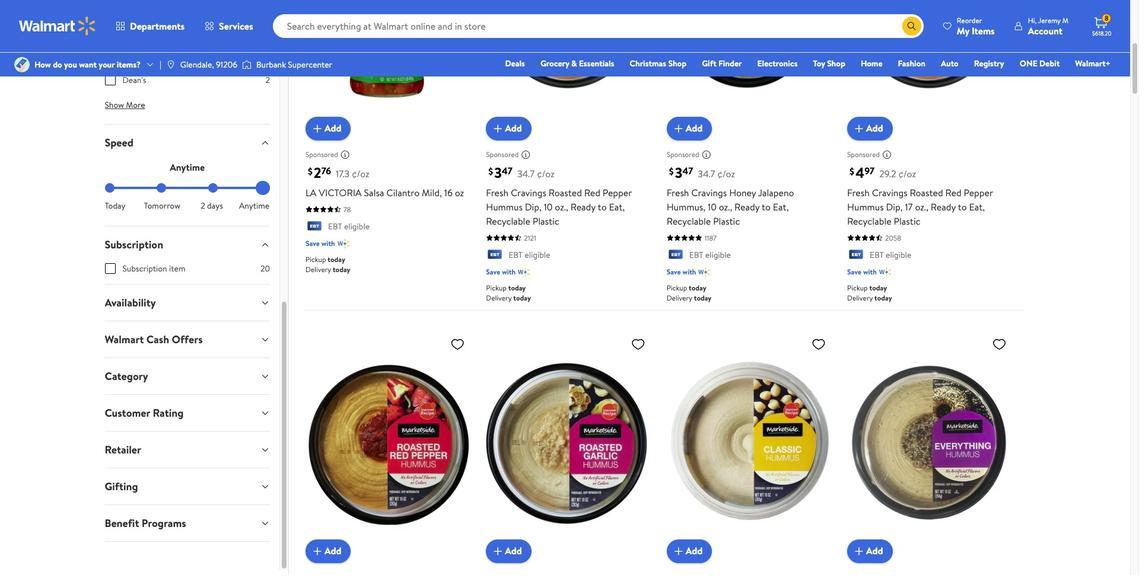 Task type: locate. For each thing, give the bounding box(es) containing it.
pickup for $ 4 97 29.2 ¢/oz fresh cravings roasted red pepper hummus dip, 17 oz., ready to eat, recyclable plastic
[[848, 283, 868, 293]]

0 horizontal spatial shop
[[668, 58, 687, 69]]

fresh up hummus,
[[667, 186, 689, 199]]

dip, inside $ 4 97 29.2 ¢/oz fresh cravings roasted red pepper hummus dip, 17 oz., ready to eat, recyclable plastic
[[886, 200, 903, 213]]

subscription
[[105, 237, 163, 252], [123, 263, 167, 275]]

gift finder link
[[697, 57, 747, 70]]

plastic inside $ 4 97 29.2 ¢/oz fresh cravings roasted red pepper hummus dip, 17 oz., ready to eat, recyclable plastic
[[894, 215, 921, 228]]

hummus,
[[667, 200, 706, 213]]

2 roasted from the left
[[910, 186, 943, 199]]

ad disclaimer and feedback for ingridsponsoredproducts image up $ 3 47 34.7 ¢/oz fresh cravings honey jalapeno hummus, 10 oz., ready to eat, recyclable plastic
[[702, 150, 711, 159]]

4 $ from the left
[[850, 165, 855, 178]]

1 oz., from the left
[[555, 200, 568, 213]]

3 cravings from the left
[[872, 186, 908, 199]]

2 horizontal spatial recyclable
[[848, 215, 892, 228]]

fresh right oz
[[486, 186, 509, 199]]

pickup for $ 2 76 17.3 ¢/oz la victoria salsa cilantro mild, 16 oz
[[306, 255, 326, 265]]

oz., for 3
[[555, 200, 568, 213]]

plastic
[[533, 215, 560, 228], [713, 215, 740, 228], [894, 215, 921, 228]]

hi,
[[1028, 15, 1037, 25]]

|
[[160, 59, 161, 71]]

2 34.7 from the left
[[698, 167, 715, 180]]

1 horizontal spatial 10
[[708, 200, 717, 213]]

to inside $ 4 97 29.2 ¢/oz fresh cravings roasted red pepper hummus dip, 17 oz., ready to eat, recyclable plastic
[[958, 200, 967, 213]]

ebt for $ 4 97 29.2 ¢/oz fresh cravings roasted red pepper hummus dip, 17 oz., ready to eat, recyclable plastic
[[870, 249, 884, 261]]

78
[[344, 205, 351, 215]]

3 $ from the left
[[669, 165, 674, 178]]

$ inside $ 3 47 34.7 ¢/oz fresh cravings honey jalapeno hummus, 10 oz., ready to eat, recyclable plastic
[[669, 165, 674, 178]]

1 horizontal spatial red
[[946, 186, 962, 199]]

0 horizontal spatial 47
[[502, 164, 513, 178]]

2 cravings from the left
[[692, 186, 727, 199]]

0 horizontal spatial add to cart image
[[310, 121, 325, 136]]

1 horizontal spatial oz.,
[[719, 200, 732, 213]]

1 pepper from the left
[[603, 186, 632, 199]]

today
[[328, 255, 345, 265], [333, 265, 350, 275], [508, 283, 526, 293], [689, 283, 707, 293], [870, 283, 887, 293], [514, 293, 531, 303], [694, 293, 712, 303], [875, 293, 892, 303]]

2 red from the left
[[946, 186, 962, 199]]

red inside the $ 3 47 34.7 ¢/oz fresh cravings roasted red pepper hummus dip, 10 oz., ready to eat, recyclable plastic
[[584, 186, 601, 199]]

dip, inside the $ 3 47 34.7 ¢/oz fresh cravings roasted red pepper hummus dip, 10 oz., ready to eat, recyclable plastic
[[525, 200, 542, 213]]

0 horizontal spatial roasted
[[549, 186, 582, 199]]

2 horizontal spatial ebt image
[[848, 250, 865, 262]]

recyclable down hummus,
[[667, 215, 711, 228]]

3 ebt image from the left
[[848, 250, 865, 262]]

1 horizontal spatial dip,
[[886, 200, 903, 213]]

3 recyclable from the left
[[848, 215, 892, 228]]

ad disclaimer and feedback for ingridsponsoredproducts image up 29.2 on the right top of page
[[882, 150, 892, 159]]

$618.20
[[1093, 29, 1112, 37]]

debit
[[1040, 58, 1060, 69]]

ebt eligible down 78
[[328, 221, 370, 232]]

2 to from the left
[[762, 200, 771, 213]]

1 red from the left
[[584, 186, 601, 199]]

category button
[[95, 358, 279, 395]]

plastic down "17"
[[894, 215, 921, 228]]

roasted inside the $ 3 47 34.7 ¢/oz fresh cravings roasted red pepper hummus dip, 10 oz., ready to eat, recyclable plastic
[[549, 186, 582, 199]]

recyclable for 3
[[486, 215, 530, 228]]

shop for toy shop
[[827, 58, 846, 69]]

sponsored for $ 3 47 34.7 ¢/oz fresh cravings roasted red pepper hummus dip, 10 oz., ready to eat, recyclable plastic
[[486, 150, 519, 160]]

2 inside how fast do you want your order? option group
[[201, 200, 205, 212]]

2 horizontal spatial cravings
[[872, 186, 908, 199]]

fresh down 4
[[848, 186, 870, 199]]

1 shop from the left
[[668, 58, 687, 69]]

0 horizontal spatial hummus
[[486, 200, 523, 213]]

1 horizontal spatial ready
[[735, 200, 760, 213]]

ready
[[571, 200, 596, 213], [735, 200, 760, 213], [931, 200, 956, 213]]

ad disclaimer and feedback for ingridsponsoredproducts image up the $ 3 47 34.7 ¢/oz fresh cravings roasted red pepper hummus dip, 10 oz., ready to eat, recyclable plastic
[[521, 150, 531, 159]]

$ inside the $ 3 47 34.7 ¢/oz fresh cravings roasted red pepper hummus dip, 10 oz., ready to eat, recyclable plastic
[[489, 165, 493, 178]]

walmart plus image down 2121
[[518, 266, 530, 278]]

ad disclaimer and feedback for ingridsponsoredproducts image
[[521, 150, 531, 159], [702, 150, 711, 159], [882, 150, 892, 159]]

ready inside the $ 3 47 34.7 ¢/oz fresh cravings roasted red pepper hummus dip, 10 oz., ready to eat, recyclable plastic
[[571, 200, 596, 213]]

1 horizontal spatial recyclable
[[667, 215, 711, 228]]

save for $ 3 47 34.7 ¢/oz fresh cravings roasted red pepper hummus dip, 10 oz., ready to eat, recyclable plastic
[[486, 267, 500, 277]]

2 horizontal spatial 2
[[314, 162, 321, 183]]

3 oz., from the left
[[915, 200, 929, 213]]

 image left how
[[14, 57, 30, 72]]

2 ad disclaimer and feedback for ingridsponsoredproducts image from the left
[[702, 150, 711, 159]]

10
[[544, 200, 553, 213], [708, 200, 717, 213]]

shop
[[668, 58, 687, 69], [827, 58, 846, 69]]

category
[[105, 369, 148, 384]]

pepper inside the $ 3 47 34.7 ¢/oz fresh cravings roasted red pepper hummus dip, 10 oz., ready to eat, recyclable plastic
[[603, 186, 632, 199]]

1 cravings from the left
[[511, 186, 547, 199]]

Today radio
[[105, 183, 114, 193]]

2 plastic from the left
[[713, 215, 740, 228]]

0 horizontal spatial anytime
[[170, 161, 205, 174]]

fresh cravings roasted red pepper hummus dip, 10 oz., ready to eat, recyclable plastic image
[[486, 0, 650, 131]]

0 horizontal spatial eat,
[[609, 200, 625, 213]]

1 horizontal spatial to
[[762, 200, 771, 213]]

walmart plus image down 78
[[338, 238, 349, 250]]

delivery for $ 4 97 29.2 ¢/oz fresh cravings roasted red pepper hummus dip, 17 oz., ready to eat, recyclable plastic
[[848, 293, 873, 303]]

how do you want your items?
[[34, 59, 141, 71]]

availability
[[105, 296, 156, 310]]

47 inside the $ 3 47 34.7 ¢/oz fresh cravings roasted red pepper hummus dip, 10 oz., ready to eat, recyclable plastic
[[502, 164, 513, 178]]

departments button
[[106, 12, 195, 40]]

show more button
[[95, 96, 155, 115]]

1 fresh from the left
[[486, 186, 509, 199]]

benefit programs button
[[95, 506, 279, 542]]

0 horizontal spatial to
[[598, 200, 607, 213]]

1 hummus from the left
[[486, 200, 523, 213]]

2 vertical spatial 2
[[201, 200, 205, 212]]

save with for $ 4 97 29.2 ¢/oz fresh cravings roasted red pepper hummus dip, 17 oz., ready to eat, recyclable plastic
[[848, 267, 877, 277]]

0 horizontal spatial 3
[[494, 162, 502, 183]]

cravings down 29.2 on the right top of page
[[872, 186, 908, 199]]

delivery for $ 2 76 17.3 ¢/oz la victoria salsa cilantro mild, 16 oz
[[306, 265, 331, 275]]

2 hummus from the left
[[848, 200, 884, 213]]

0 horizontal spatial fresh
[[486, 186, 509, 199]]

Search search field
[[273, 14, 924, 38]]

subscription left item
[[123, 263, 167, 275]]

ready inside $ 3 47 34.7 ¢/oz fresh cravings honey jalapeno hummus, 10 oz., ready to eat, recyclable plastic
[[735, 200, 760, 213]]

2 horizontal spatial to
[[958, 200, 967, 213]]

cravings inside $ 3 47 34.7 ¢/oz fresh cravings honey jalapeno hummus, 10 oz., ready to eat, recyclable plastic
[[692, 186, 727, 199]]

1 vertical spatial subscription
[[123, 263, 167, 275]]

ebt image
[[486, 250, 504, 262], [667, 250, 685, 262], [848, 250, 865, 262]]

pickup today delivery today for $ 3 47 34.7 ¢/oz fresh cravings roasted red pepper hummus dip, 10 oz., ready to eat, recyclable plastic
[[486, 283, 531, 303]]

to for 4
[[958, 200, 967, 213]]

eat, inside $ 3 47 34.7 ¢/oz fresh cravings honey jalapeno hummus, 10 oz., ready to eat, recyclable plastic
[[773, 200, 789, 213]]

dip, left "17"
[[886, 200, 903, 213]]

3 plastic from the left
[[894, 215, 921, 228]]

2 $ from the left
[[489, 165, 493, 178]]

offers
[[172, 332, 203, 347]]

eat, inside the $ 3 47 34.7 ¢/oz fresh cravings roasted red pepper hummus dip, 10 oz., ready to eat, recyclable plastic
[[609, 200, 625, 213]]

1 to from the left
[[598, 200, 607, 213]]

pepper
[[603, 186, 632, 199], [964, 186, 993, 199]]

eligible down 2058
[[886, 249, 912, 261]]

plastic up 1187
[[713, 215, 740, 228]]

3 to from the left
[[958, 200, 967, 213]]

1 plastic from the left
[[533, 215, 560, 228]]

0 horizontal spatial cravings
[[511, 186, 547, 199]]

essentials
[[579, 58, 614, 69]]

1187
[[705, 233, 717, 243]]

hi, jeremy m account
[[1028, 15, 1069, 37]]

add to favorites list, marketside gluten-free roasted garlic hummus 10 oz, ready to eat, resealable cup image
[[631, 337, 645, 352]]

speed
[[105, 135, 133, 150]]

sponsored for $ 2 76 17.3 ¢/oz la victoria salsa cilantro mild, 16 oz
[[306, 150, 338, 160]]

34.7 inside the $ 3 47 34.7 ¢/oz fresh cravings roasted red pepper hummus dip, 10 oz., ready to eat, recyclable plastic
[[517, 167, 535, 180]]

1 horizontal spatial 47
[[683, 164, 693, 178]]

fresh inside the $ 3 47 34.7 ¢/oz fresh cravings roasted red pepper hummus dip, 10 oz., ready to eat, recyclable plastic
[[486, 186, 509, 199]]

ebt eligible down 2121
[[509, 249, 550, 261]]

0 horizontal spatial  image
[[14, 57, 30, 72]]

pickup today delivery today for $ 3 47 34.7 ¢/oz fresh cravings honey jalapeno hummus, 10 oz., ready to eat, recyclable plastic
[[667, 283, 712, 303]]

anytime up how fast do you want your order? option group
[[170, 161, 205, 174]]

availability button
[[95, 285, 279, 321]]

add button
[[306, 117, 351, 140], [486, 117, 532, 140], [667, 117, 712, 140], [848, 117, 893, 140], [306, 540, 351, 564], [486, 540, 532, 564], [667, 540, 712, 564], [848, 540, 893, 564]]

fresh cravings honey jalapeno hummus, 10 oz., ready to eat, recyclable plastic image
[[667, 0, 831, 131]]

0 horizontal spatial red
[[584, 186, 601, 199]]

one debit link
[[1015, 57, 1065, 70]]

ready for 4
[[931, 200, 956, 213]]

cravings inside $ 4 97 29.2 ¢/oz fresh cravings roasted red pepper hummus dip, 17 oz., ready to eat, recyclable plastic
[[872, 186, 908, 199]]

to inside the $ 3 47 34.7 ¢/oz fresh cravings roasted red pepper hummus dip, 10 oz., ready to eat, recyclable plastic
[[598, 200, 607, 213]]

1 horizontal spatial anytime
[[239, 200, 270, 212]]

$
[[308, 165, 313, 178], [489, 165, 493, 178], [669, 165, 674, 178], [850, 165, 855, 178]]

plastic inside the $ 3 47 34.7 ¢/oz fresh cravings roasted red pepper hummus dip, 10 oz., ready to eat, recyclable plastic
[[533, 215, 560, 228]]

today
[[105, 200, 126, 212]]

walmart plus image down 1187
[[699, 266, 711, 278]]

oz., inside $ 4 97 29.2 ¢/oz fresh cravings roasted red pepper hummus dip, 17 oz., ready to eat, recyclable plastic
[[915, 200, 929, 213]]

10 inside $ 3 47 34.7 ¢/oz fresh cravings honey jalapeno hummus, 10 oz., ready to eat, recyclable plastic
[[708, 200, 717, 213]]

0 horizontal spatial pepper
[[603, 186, 632, 199]]

fresh for $ 3 47 34.7 ¢/oz fresh cravings roasted red pepper hummus dip, 10 oz., ready to eat, recyclable plastic
[[486, 186, 509, 199]]

cravings up 2121
[[511, 186, 547, 199]]

$ for $ 2 76 17.3 ¢/oz la victoria salsa cilantro mild, 16 oz
[[308, 165, 313, 178]]

pepper inside $ 4 97 29.2 ¢/oz fresh cravings roasted red pepper hummus dip, 17 oz., ready to eat, recyclable plastic
[[964, 186, 993, 199]]

cravings
[[511, 186, 547, 199], [692, 186, 727, 199], [872, 186, 908, 199]]

1 horizontal spatial plastic
[[713, 215, 740, 228]]

1 horizontal spatial 2
[[266, 74, 270, 86]]

cravings inside the $ 3 47 34.7 ¢/oz fresh cravings roasted red pepper hummus dip, 10 oz., ready to eat, recyclable plastic
[[511, 186, 547, 199]]

ready inside $ 4 97 29.2 ¢/oz fresh cravings roasted red pepper hummus dip, 17 oz., ready to eat, recyclable plastic
[[931, 200, 956, 213]]

shop right christmas
[[668, 58, 687, 69]]

3 ¢/oz from the left
[[718, 167, 735, 180]]

save for $ 3 47 34.7 ¢/oz fresh cravings honey jalapeno hummus, 10 oz., ready to eat, recyclable plastic
[[667, 267, 681, 277]]

recyclable inside the $ 3 47 34.7 ¢/oz fresh cravings roasted red pepper hummus dip, 10 oz., ready to eat, recyclable plastic
[[486, 215, 530, 228]]

$ for $ 4 97 29.2 ¢/oz fresh cravings roasted red pepper hummus dip, 17 oz., ready to eat, recyclable plastic
[[850, 165, 855, 178]]

1 horizontal spatial 3
[[675, 162, 683, 183]]

save with for $ 3 47 34.7 ¢/oz fresh cravings honey jalapeno hummus, 10 oz., ready to eat, recyclable plastic
[[667, 267, 696, 277]]

2121
[[524, 233, 536, 243]]

with for $ 4 97 29.2 ¢/oz fresh cravings roasted red pepper hummus dip, 17 oz., ready to eat, recyclable plastic
[[863, 267, 877, 277]]

$ inside $ 2 76 17.3 ¢/oz la victoria salsa cilantro mild, 16 oz
[[308, 165, 313, 178]]

eat, inside $ 4 97 29.2 ¢/oz fresh cravings roasted red pepper hummus dip, 17 oz., ready to eat, recyclable plastic
[[969, 200, 985, 213]]

1 roasted from the left
[[549, 186, 582, 199]]

0 horizontal spatial ebt image
[[486, 250, 504, 262]]

sponsored for $ 3 47 34.7 ¢/oz fresh cravings honey jalapeno hummus, 10 oz., ready to eat, recyclable plastic
[[667, 150, 699, 160]]

honey
[[729, 186, 756, 199]]

oz., inside the $ 3 47 34.7 ¢/oz fresh cravings roasted red pepper hummus dip, 10 oz., ready to eat, recyclable plastic
[[555, 200, 568, 213]]

20
[[260, 263, 270, 275]]

2 down burbank
[[266, 74, 270, 86]]

eligible down 78
[[344, 221, 370, 232]]

3 ad disclaimer and feedback for ingridsponsoredproducts image from the left
[[882, 150, 892, 159]]

electronics
[[758, 58, 798, 69]]

1 dip, from the left
[[525, 200, 542, 213]]

4 ¢/oz from the left
[[899, 167, 916, 180]]

roasted inside $ 4 97 29.2 ¢/oz fresh cravings roasted red pepper hummus dip, 17 oz., ready to eat, recyclable plastic
[[910, 186, 943, 199]]

2 shop from the left
[[827, 58, 846, 69]]

17.3
[[336, 167, 350, 180]]

2 horizontal spatial ad disclaimer and feedback for ingridsponsoredproducts image
[[882, 150, 892, 159]]

2 left days
[[201, 200, 205, 212]]

walmart plus image
[[338, 238, 349, 250], [518, 266, 530, 278], [699, 266, 711, 278], [879, 266, 891, 278]]

 image right 91206
[[242, 59, 252, 71]]

registry
[[974, 58, 1005, 69]]

hummus inside the $ 3 47 34.7 ¢/oz fresh cravings roasted red pepper hummus dip, 10 oz., ready to eat, recyclable plastic
[[486, 200, 523, 213]]

add to favorites list, marketside gluten-free roasted red pepper hummus 10 oz, ready to eat, resealable cup image
[[451, 337, 465, 352]]

3 ready from the left
[[931, 200, 956, 213]]

m
[[1063, 15, 1069, 25]]

with for $ 3 47 34.7 ¢/oz fresh cravings honey jalapeno hummus, 10 oz., ready to eat, recyclable plastic
[[683, 267, 696, 277]]

¢/oz inside $ 4 97 29.2 ¢/oz fresh cravings roasted red pepper hummus dip, 17 oz., ready to eat, recyclable plastic
[[899, 167, 916, 180]]

0 horizontal spatial ready
[[571, 200, 596, 213]]

retailer
[[105, 443, 141, 458]]

 image for how do you want your items?
[[14, 57, 30, 72]]

1 horizontal spatial 34.7
[[698, 167, 715, 180]]

fresh cravings roasted red pepper hummus dip, 17 oz., ready to eat, recyclable plastic image
[[848, 0, 1012, 131]]

1 horizontal spatial hummus
[[848, 200, 884, 213]]

34.7 inside $ 3 47 34.7 ¢/oz fresh cravings honey jalapeno hummus, 10 oz., ready to eat, recyclable plastic
[[698, 167, 715, 180]]

2 for 2
[[266, 74, 270, 86]]

0 horizontal spatial 34.7
[[517, 167, 535, 180]]

plastic up 2121
[[533, 215, 560, 228]]

3 fresh from the left
[[848, 186, 870, 199]]

ebt for $ 3 47 34.7 ¢/oz fresh cravings roasted red pepper hummus dip, 10 oz., ready to eat, recyclable plastic
[[509, 249, 523, 261]]

$ 2 76 17.3 ¢/oz la victoria salsa cilantro mild, 16 oz
[[306, 162, 464, 199]]

¢/oz for $ 3 47 34.7 ¢/oz fresh cravings honey jalapeno hummus, 10 oz., ready to eat, recyclable plastic
[[718, 167, 735, 180]]

ebt eligible for $ 3 47 34.7 ¢/oz fresh cravings roasted red pepper hummus dip, 10 oz., ready to eat, recyclable plastic
[[509, 249, 550, 261]]

0 horizontal spatial 2
[[201, 200, 205, 212]]

fresh inside $ 4 97 29.2 ¢/oz fresh cravings roasted red pepper hummus dip, 17 oz., ready to eat, recyclable plastic
[[848, 186, 870, 199]]

pickup
[[306, 255, 326, 265], [486, 283, 507, 293], [667, 283, 687, 293], [848, 283, 868, 293]]

2 fresh from the left
[[667, 186, 689, 199]]

customer
[[105, 406, 150, 421]]

2 3 from the left
[[675, 162, 683, 183]]

one debit
[[1020, 58, 1060, 69]]

christmas
[[630, 58, 666, 69]]

want
[[79, 59, 97, 71]]

1 3 from the left
[[494, 162, 502, 183]]

2 horizontal spatial oz.,
[[915, 200, 929, 213]]

0 horizontal spatial ad disclaimer and feedback for ingridsponsoredproducts image
[[521, 150, 531, 159]]

fresh for $ 4 97 29.2 ¢/oz fresh cravings roasted red pepper hummus dip, 17 oz., ready to eat, recyclable plastic
[[848, 186, 870, 199]]

2 dip, from the left
[[886, 200, 903, 213]]

0 horizontal spatial plastic
[[533, 215, 560, 228]]

ebt for $ 3 47 34.7 ¢/oz fresh cravings honey jalapeno hummus, 10 oz., ready to eat, recyclable plastic
[[689, 249, 703, 261]]

2 horizontal spatial fresh
[[848, 186, 870, 199]]

oz.,
[[555, 200, 568, 213], [719, 200, 732, 213], [915, 200, 929, 213]]

ebt eligible down 1187
[[689, 249, 731, 261]]

cravings for $ 3 47 34.7 ¢/oz fresh cravings roasted red pepper hummus dip, 10 oz., ready to eat, recyclable plastic
[[511, 186, 547, 199]]

1 horizontal spatial pepper
[[964, 186, 993, 199]]

None checkbox
[[105, 75, 115, 85], [105, 263, 115, 274], [105, 75, 115, 85], [105, 263, 115, 274]]

subscription button
[[95, 227, 279, 263]]

to inside $ 3 47 34.7 ¢/oz fresh cravings honey jalapeno hummus, 10 oz., ready to eat, recyclable plastic
[[762, 200, 771, 213]]

eligible for $ 4 97 29.2 ¢/oz fresh cravings roasted red pepper hummus dip, 17 oz., ready to eat, recyclable plastic
[[886, 249, 912, 261]]

walmart plus image down 2058
[[879, 266, 891, 278]]

2 horizontal spatial plastic
[[894, 215, 921, 228]]

4 sponsored from the left
[[848, 150, 880, 160]]

¢/oz inside $ 3 47 34.7 ¢/oz fresh cravings honey jalapeno hummus, 10 oz., ready to eat, recyclable plastic
[[718, 167, 735, 180]]

2 up la
[[314, 162, 321, 183]]

1 47 from the left
[[502, 164, 513, 178]]

1 horizontal spatial fresh
[[667, 186, 689, 199]]

dip, up 2121
[[525, 200, 542, 213]]

ebt
[[328, 221, 342, 232], [509, 249, 523, 261], [689, 249, 703, 261], [870, 249, 884, 261]]

¢/oz inside $ 2 76 17.3 ¢/oz la victoria salsa cilantro mild, 16 oz
[[352, 167, 370, 180]]

 image
[[166, 60, 176, 69]]

1 ebt image from the left
[[486, 250, 504, 262]]

hummus inside $ 4 97 29.2 ¢/oz fresh cravings roasted red pepper hummus dip, 17 oz., ready to eat, recyclable plastic
[[848, 200, 884, 213]]

with for $ 2 76 17.3 ¢/oz la victoria salsa cilantro mild, 16 oz
[[322, 239, 335, 249]]

red inside $ 4 97 29.2 ¢/oz fresh cravings roasted red pepper hummus dip, 17 oz., ready to eat, recyclable plastic
[[946, 186, 962, 199]]

1 ready from the left
[[571, 200, 596, 213]]

shop right toy
[[827, 58, 846, 69]]

fresh for $ 3 47 34.7 ¢/oz fresh cravings honey jalapeno hummus, 10 oz., ready to eat, recyclable plastic
[[667, 186, 689, 199]]

roasted for 3
[[549, 186, 582, 199]]

2 pepper from the left
[[964, 186, 993, 199]]

1 34.7 from the left
[[517, 167, 535, 180]]

2 recyclable from the left
[[667, 215, 711, 228]]

2 oz., from the left
[[719, 200, 732, 213]]

add to cart image
[[491, 121, 505, 136], [672, 121, 686, 136], [852, 121, 866, 136], [310, 545, 325, 559], [491, 545, 505, 559], [852, 545, 866, 559]]

None radio
[[209, 183, 218, 193]]

3 inside $ 3 47 34.7 ¢/oz fresh cravings honey jalapeno hummus, 10 oz., ready to eat, recyclable plastic
[[675, 162, 683, 183]]

1 horizontal spatial add to cart image
[[672, 545, 686, 559]]

dean's
[[123, 74, 146, 86]]

delivery
[[306, 265, 331, 275], [486, 293, 512, 303], [667, 293, 692, 303], [848, 293, 873, 303]]

walmart cash offers tab
[[95, 322, 279, 358]]

home link
[[856, 57, 888, 70]]

reorder
[[957, 15, 982, 25]]

cravings for $ 3 47 34.7 ¢/oz fresh cravings honey jalapeno hummus, 10 oz., ready to eat, recyclable plastic
[[692, 186, 727, 199]]

1 horizontal spatial roasted
[[910, 186, 943, 199]]

tomorrow
[[144, 200, 180, 212]]

None range field
[[105, 187, 270, 189]]

ebt image
[[306, 221, 323, 233]]

1 $ from the left
[[308, 165, 313, 178]]

0 vertical spatial 2
[[266, 74, 270, 86]]

2 ready from the left
[[735, 200, 760, 213]]

0 vertical spatial subscription
[[105, 237, 163, 252]]

1 horizontal spatial ad disclaimer and feedback for ingridsponsoredproducts image
[[702, 150, 711, 159]]

1 horizontal spatial cravings
[[692, 186, 727, 199]]

2 47 from the left
[[683, 164, 693, 178]]

0 horizontal spatial dip,
[[525, 200, 542, 213]]

recyclable up 2121
[[486, 215, 530, 228]]

auto
[[941, 58, 959, 69]]

eligible down 1187
[[705, 249, 731, 261]]

anytime inside how fast do you want your order? option group
[[239, 200, 270, 212]]

3 inside the $ 3 47 34.7 ¢/oz fresh cravings roasted red pepper hummus dip, 10 oz., ready to eat, recyclable plastic
[[494, 162, 502, 183]]

fresh inside $ 3 47 34.7 ¢/oz fresh cravings honey jalapeno hummus, 10 oz., ready to eat, recyclable plastic
[[667, 186, 689, 199]]

1 10 from the left
[[544, 200, 553, 213]]

1 horizontal spatial shop
[[827, 58, 846, 69]]

1 horizontal spatial ebt image
[[667, 250, 685, 262]]

1 horizontal spatial eat,
[[773, 200, 789, 213]]

3 eat, from the left
[[969, 200, 985, 213]]

subscription inside dropdown button
[[105, 237, 163, 252]]

1 ad disclaimer and feedback for ingridsponsoredproducts image from the left
[[521, 150, 531, 159]]

1 recyclable from the left
[[486, 215, 530, 228]]

ebt eligible
[[328, 221, 370, 232], [509, 249, 550, 261], [689, 249, 731, 261], [870, 249, 912, 261]]

2 ¢/oz from the left
[[537, 167, 555, 180]]

eat,
[[609, 200, 625, 213], [773, 200, 789, 213], [969, 200, 985, 213]]

2 horizontal spatial ready
[[931, 200, 956, 213]]

eligible down 2121
[[525, 249, 550, 261]]

47 inside $ 3 47 34.7 ¢/oz fresh cravings honey jalapeno hummus, 10 oz., ready to eat, recyclable plastic
[[683, 164, 693, 178]]

save
[[306, 239, 320, 249], [486, 267, 500, 277], [667, 267, 681, 277], [848, 267, 862, 277]]

3 for $ 3 47 34.7 ¢/oz fresh cravings honey jalapeno hummus, 10 oz., ready to eat, recyclable plastic
[[675, 162, 683, 183]]

recyclable inside $ 4 97 29.2 ¢/oz fresh cravings roasted red pepper hummus dip, 17 oz., ready to eat, recyclable plastic
[[848, 215, 892, 228]]

recyclable
[[486, 215, 530, 228], [667, 215, 711, 228], [848, 215, 892, 228]]

1 sponsored from the left
[[306, 150, 338, 160]]

cravings up hummus,
[[692, 186, 727, 199]]

1 ¢/oz from the left
[[352, 167, 370, 180]]

3 sponsored from the left
[[667, 150, 699, 160]]

anytime down anytime "radio"
[[239, 200, 270, 212]]

ebt eligible down 2058
[[870, 249, 912, 261]]

$ inside $ 4 97 29.2 ¢/oz fresh cravings roasted red pepper hummus dip, 17 oz., ready to eat, recyclable plastic
[[850, 165, 855, 178]]

1 vertical spatial 2
[[314, 162, 321, 183]]

pepper for 3
[[603, 186, 632, 199]]

walmart+
[[1076, 58, 1111, 69]]

grocery & essentials link
[[535, 57, 620, 70]]

0 horizontal spatial 10
[[544, 200, 553, 213]]

2 ebt image from the left
[[667, 250, 685, 262]]

walmart
[[105, 332, 144, 347]]

¢/oz inside the $ 3 47 34.7 ¢/oz fresh cravings roasted red pepper hummus dip, 10 oz., ready to eat, recyclable plastic
[[537, 167, 555, 180]]

marketside gluten-free everything hummus 10 oz, ready to eat, resealable cup image
[[848, 332, 1012, 554]]

cilantro
[[387, 186, 420, 199]]

2 inside $ 2 76 17.3 ¢/oz la victoria salsa cilantro mild, 16 oz
[[314, 162, 321, 183]]

2 sponsored from the left
[[486, 150, 519, 160]]

customer rating tab
[[95, 395, 279, 431]]

add
[[325, 122, 342, 135], [505, 122, 522, 135], [686, 122, 703, 135], [866, 122, 883, 135], [325, 545, 342, 558], [505, 545, 522, 558], [686, 545, 703, 558], [866, 545, 883, 558]]

1 horizontal spatial  image
[[242, 59, 252, 71]]

2 eat, from the left
[[773, 200, 789, 213]]

2 10 from the left
[[708, 200, 717, 213]]

hummus
[[486, 200, 523, 213], [848, 200, 884, 213]]

2 horizontal spatial eat,
[[969, 200, 985, 213]]

0 horizontal spatial oz.,
[[555, 200, 568, 213]]

add to cart image
[[310, 121, 325, 136], [672, 545, 686, 559]]

pickup today delivery today for $ 2 76 17.3 ¢/oz la victoria salsa cilantro mild, 16 oz
[[306, 255, 350, 275]]

16
[[444, 186, 453, 199]]

1 eat, from the left
[[609, 200, 625, 213]]

subscription up subscription item
[[105, 237, 163, 252]]

recyclable up 2058
[[848, 215, 892, 228]]

 image
[[14, 57, 30, 72], [242, 59, 252, 71]]

0 horizontal spatial recyclable
[[486, 215, 530, 228]]

1 vertical spatial anytime
[[239, 200, 270, 212]]

walmart cash offers
[[105, 332, 203, 347]]

eligible for $ 3 47 34.7 ¢/oz fresh cravings honey jalapeno hummus, 10 oz., ready to eat, recyclable plastic
[[705, 249, 731, 261]]

¢/oz for $ 3 47 34.7 ¢/oz fresh cravings roasted red pepper hummus dip, 10 oz., ready to eat, recyclable plastic
[[537, 167, 555, 180]]



Task type: vqa. For each thing, say whether or not it's contained in the screenshot.
Jessica
no



Task type: describe. For each thing, give the bounding box(es) containing it.
walmart plus image for $ 4 97 29.2 ¢/oz fresh cravings roasted red pepper hummus dip, 17 oz., ready to eat, recyclable plastic
[[879, 266, 891, 278]]

eat, for 4
[[969, 200, 985, 213]]

red for 4
[[946, 186, 962, 199]]

plastic for 4
[[894, 215, 921, 228]]

toy shop link
[[808, 57, 851, 70]]

76
[[321, 164, 331, 178]]

ad disclaimer and feedback for ingridsponsoredproducts image for $ 4 97 29.2 ¢/oz fresh cravings roasted red pepper hummus dip, 17 oz., ready to eat, recyclable plastic
[[882, 150, 892, 159]]

christmas shop
[[630, 58, 687, 69]]

one
[[1020, 58, 1038, 69]]

gifting button
[[95, 469, 279, 505]]

red for 3
[[584, 186, 601, 199]]

ebt eligible for $ 4 97 29.2 ¢/oz fresh cravings roasted red pepper hummus dip, 17 oz., ready to eat, recyclable plastic
[[870, 249, 912, 261]]

eligible for $ 2 76 17.3 ¢/oz la victoria salsa cilantro mild, 16 oz
[[344, 221, 370, 232]]

plastic inside $ 3 47 34.7 ¢/oz fresh cravings honey jalapeno hummus, 10 oz., ready to eat, recyclable plastic
[[713, 215, 740, 228]]

subscription for subscription
[[105, 237, 163, 252]]

speed button
[[95, 125, 279, 161]]

4
[[856, 162, 865, 183]]

deals link
[[500, 57, 530, 70]]

pickup for $ 3 47 34.7 ¢/oz fresh cravings honey jalapeno hummus, 10 oz., ready to eat, recyclable plastic
[[667, 283, 687, 293]]

$ 3 47 34.7 ¢/oz fresh cravings roasted red pepper hummus dip, 10 oz., ready to eat, recyclable plastic
[[486, 162, 632, 228]]

91206
[[216, 59, 237, 71]]

days
[[207, 200, 223, 212]]

glendale, 91206
[[180, 59, 237, 71]]

customer rating
[[105, 406, 184, 421]]

roasted for 4
[[910, 186, 943, 199]]

marketside gluten-free roasted garlic hummus 10 oz, ready to eat, resealable cup image
[[486, 332, 650, 554]]

save with for $ 2 76 17.3 ¢/oz la victoria salsa cilantro mild, 16 oz
[[306, 239, 335, 249]]

reorder my items
[[957, 15, 995, 37]]

walmart cash offers button
[[95, 322, 279, 358]]

dip, for 4
[[886, 200, 903, 213]]

sponsored for $ 4 97 29.2 ¢/oz fresh cravings roasted red pepper hummus dip, 17 oz., ready to eat, recyclable plastic
[[848, 150, 880, 160]]

dip, for 3
[[525, 200, 542, 213]]

ebt image for $ 3 47 34.7 ¢/oz fresh cravings honey jalapeno hummus, 10 oz., ready to eat, recyclable plastic
[[667, 250, 685, 262]]

ebt image for $ 3 47 34.7 ¢/oz fresh cravings roasted red pepper hummus dip, 10 oz., ready to eat, recyclable plastic
[[486, 250, 504, 262]]

jalapeno
[[758, 186, 794, 199]]

how fast do you want your order? option group
[[105, 183, 270, 212]]

salsa
[[364, 186, 384, 199]]

gift finder
[[702, 58, 742, 69]]

fashion link
[[893, 57, 931, 70]]

ad disclaimer and feedback for ingridsponsoredproducts image
[[341, 150, 350, 159]]

home
[[861, 58, 883, 69]]

marketside gluten-free roasted red pepper hummus 10 oz, ready to eat, resealable cup image
[[306, 332, 470, 554]]

0 vertical spatial anytime
[[170, 161, 205, 174]]

auto link
[[936, 57, 964, 70]]

grocery & essentials
[[541, 58, 614, 69]]

benefit programs
[[105, 516, 186, 531]]

walmart plus image for $ 3 47 34.7 ¢/oz fresh cravings roasted red pepper hummus dip, 10 oz., ready to eat, recyclable plastic
[[518, 266, 530, 278]]

services button
[[195, 12, 263, 40]]

how
[[34, 59, 51, 71]]

retailer tab
[[95, 432, 279, 468]]

2 for 2 days
[[201, 200, 205, 212]]

pickup today delivery today for $ 4 97 29.2 ¢/oz fresh cravings roasted red pepper hummus dip, 17 oz., ready to eat, recyclable plastic
[[848, 283, 892, 303]]

fashion
[[898, 58, 926, 69]]

rating
[[153, 406, 184, 421]]

benefit
[[105, 516, 139, 531]]

ebt for $ 2 76 17.3 ¢/oz la victoria salsa cilantro mild, 16 oz
[[328, 221, 342, 232]]

oz., for 4
[[915, 200, 929, 213]]

ebt eligible for $ 3 47 34.7 ¢/oz fresh cravings honey jalapeno hummus, 10 oz., ready to eat, recyclable plastic
[[689, 249, 731, 261]]

oz
[[455, 186, 464, 199]]

eat, for 3
[[609, 200, 625, 213]]

speed tab
[[95, 125, 279, 161]]

benefit programs tab
[[95, 506, 279, 542]]

cravings for $ 4 97 29.2 ¢/oz fresh cravings roasted red pepper hummus dip, 17 oz., ready to eat, recyclable plastic
[[872, 186, 908, 199]]

add to favorites list, marketside gluten-free everything hummus 10 oz, ready to eat, resealable cup image
[[993, 337, 1007, 352]]

burbank supercenter
[[256, 59, 332, 71]]

grocery
[[541, 58, 570, 69]]

customer rating button
[[95, 395, 279, 431]]

47 for $ 3 47 34.7 ¢/oz fresh cravings roasted red pepper hummus dip, 10 oz., ready to eat, recyclable plastic
[[502, 164, 513, 178]]

your
[[99, 59, 115, 71]]

pickup for $ 3 47 34.7 ¢/oz fresh cravings roasted red pepper hummus dip, 10 oz., ready to eat, recyclable plastic
[[486, 283, 507, 293]]

10 inside the $ 3 47 34.7 ¢/oz fresh cravings roasted red pepper hummus dip, 10 oz., ready to eat, recyclable plastic
[[544, 200, 553, 213]]

$ for $ 3 47 34.7 ¢/oz fresh cravings honey jalapeno hummus, 10 oz., ready to eat, recyclable plastic
[[669, 165, 674, 178]]

gift
[[702, 58, 717, 69]]

ad disclaimer and feedback for ingridsponsoredproducts image for $ 3 47 34.7 ¢/oz fresh cravings honey jalapeno hummus, 10 oz., ready to eat, recyclable plastic
[[702, 150, 711, 159]]

$ for $ 3 47 34.7 ¢/oz fresh cravings roasted red pepper hummus dip, 10 oz., ready to eat, recyclable plastic
[[489, 165, 493, 178]]

hummus for 4
[[848, 200, 884, 213]]

la victoria salsa cilantro mild, 16 oz image
[[306, 0, 470, 131]]

delivery for $ 3 47 34.7 ¢/oz fresh cravings honey jalapeno hummus, 10 oz., ready to eat, recyclable plastic
[[667, 293, 692, 303]]

34.7 for $ 3 47 34.7 ¢/oz fresh cravings roasted red pepper hummus dip, 10 oz., ready to eat, recyclable plastic
[[517, 167, 535, 180]]

cash
[[146, 332, 169, 347]]

jeremy
[[1038, 15, 1061, 25]]

Tomorrow radio
[[157, 183, 166, 193]]

save for $ 4 97 29.2 ¢/oz fresh cravings roasted red pepper hummus dip, 17 oz., ready to eat, recyclable plastic
[[848, 267, 862, 277]]

subscription item
[[123, 263, 185, 275]]

item
[[169, 263, 185, 275]]

marketside gluten-free classic hummus 10 oz, ready to eat, resealable cup image
[[667, 332, 831, 554]]

walmart plus image for $ 3 47 34.7 ¢/oz fresh cravings honey jalapeno hummus, 10 oz., ready to eat, recyclable plastic
[[699, 266, 711, 278]]

shop for christmas shop
[[668, 58, 687, 69]]

toy shop
[[813, 58, 846, 69]]

¢/oz for $ 2 76 17.3 ¢/oz la victoria salsa cilantro mild, 16 oz
[[352, 167, 370, 180]]

plastic for 3
[[533, 215, 560, 228]]

recyclable for 4
[[848, 215, 892, 228]]

pepper for 4
[[964, 186, 993, 199]]

ebt image for $ 4 97 29.2 ¢/oz fresh cravings roasted red pepper hummus dip, 17 oz., ready to eat, recyclable plastic
[[848, 250, 865, 262]]

walmart plus image for $ 2 76 17.3 ¢/oz la victoria salsa cilantro mild, 16 oz
[[338, 238, 349, 250]]

gifting
[[105, 480, 138, 494]]

$ 3 47 34.7 ¢/oz fresh cravings honey jalapeno hummus, 10 oz., ready to eat, recyclable plastic
[[667, 162, 794, 228]]

you
[[64, 59, 77, 71]]

finder
[[719, 58, 742, 69]]

hummus for 3
[[486, 200, 523, 213]]

burbank
[[256, 59, 286, 71]]

walmart image
[[19, 17, 96, 36]]

2058
[[885, 233, 902, 243]]

services
[[219, 20, 253, 33]]

account
[[1028, 24, 1063, 37]]

toy
[[813, 58, 825, 69]]

ready for 3
[[571, 200, 596, 213]]

subscription for subscription item
[[123, 263, 167, 275]]

to for 3
[[598, 200, 607, 213]]

la
[[306, 186, 317, 199]]

electronics link
[[752, 57, 803, 70]]

add to favorites list, marketside gluten-free classic hummus 10 oz, ready to eat, resealable cup image
[[812, 337, 826, 352]]

category tab
[[95, 358, 279, 395]]

¢/oz for $ 4 97 29.2 ¢/oz fresh cravings roasted red pepper hummus dip, 17 oz., ready to eat, recyclable plastic
[[899, 167, 916, 180]]

items?
[[117, 59, 141, 71]]

registry link
[[969, 57, 1010, 70]]

walmart+ link
[[1070, 57, 1116, 70]]

more
[[126, 99, 145, 111]]

8
[[1105, 13, 1109, 23]]

ad disclaimer and feedback for ingridsponsoredproducts image for $ 3 47 34.7 ¢/oz fresh cravings roasted red pepper hummus dip, 10 oz., ready to eat, recyclable plastic
[[521, 150, 531, 159]]

show more
[[105, 99, 145, 111]]

1 vertical spatial add to cart image
[[672, 545, 686, 559]]

search icon image
[[907, 21, 917, 31]]

3 for $ 3 47 34.7 ¢/oz fresh cravings roasted red pepper hummus dip, 10 oz., ready to eat, recyclable plastic
[[494, 162, 502, 183]]

34.7 for $ 3 47 34.7 ¢/oz fresh cravings honey jalapeno hummus, 10 oz., ready to eat, recyclable plastic
[[698, 167, 715, 180]]

subscription tab
[[95, 227, 279, 263]]

eligible for $ 3 47 34.7 ¢/oz fresh cravings roasted red pepper hummus dip, 10 oz., ready to eat, recyclable plastic
[[525, 249, 550, 261]]

8 $618.20
[[1093, 13, 1112, 37]]

gifting tab
[[95, 469, 279, 505]]

victoria
[[319, 186, 362, 199]]

$ 4 97 29.2 ¢/oz fresh cravings roasted red pepper hummus dip, 17 oz., ready to eat, recyclable plastic
[[848, 162, 993, 228]]

ebt eligible for $ 2 76 17.3 ¢/oz la victoria salsa cilantro mild, 16 oz
[[328, 221, 370, 232]]

oz., inside $ 3 47 34.7 ¢/oz fresh cravings honey jalapeno hummus, 10 oz., ready to eat, recyclable plastic
[[719, 200, 732, 213]]

deals
[[505, 58, 525, 69]]

glendale,
[[180, 59, 214, 71]]

delivery for $ 3 47 34.7 ¢/oz fresh cravings roasted red pepper hummus dip, 10 oz., ready to eat, recyclable plastic
[[486, 293, 512, 303]]

programs
[[142, 516, 186, 531]]

17
[[905, 200, 913, 213]]

save for $ 2 76 17.3 ¢/oz la victoria salsa cilantro mild, 16 oz
[[306, 239, 320, 249]]

departments
[[130, 20, 185, 33]]

 image for burbank supercenter
[[242, 59, 252, 71]]

0 vertical spatial add to cart image
[[310, 121, 325, 136]]

availability tab
[[95, 285, 279, 321]]

Anytime radio
[[260, 183, 270, 193]]

recyclable inside $ 3 47 34.7 ¢/oz fresh cravings honey jalapeno hummus, 10 oz., ready to eat, recyclable plastic
[[667, 215, 711, 228]]

save with for $ 3 47 34.7 ¢/oz fresh cravings roasted red pepper hummus dip, 10 oz., ready to eat, recyclable plastic
[[486, 267, 516, 277]]

Walmart Site-Wide search field
[[273, 14, 924, 38]]

47 for $ 3 47 34.7 ¢/oz fresh cravings honey jalapeno hummus, 10 oz., ready to eat, recyclable plastic
[[683, 164, 693, 178]]

with for $ 3 47 34.7 ¢/oz fresh cravings roasted red pepper hummus dip, 10 oz., ready to eat, recyclable plastic
[[502, 267, 516, 277]]

&
[[571, 58, 577, 69]]

mild,
[[422, 186, 442, 199]]

do
[[53, 59, 62, 71]]



